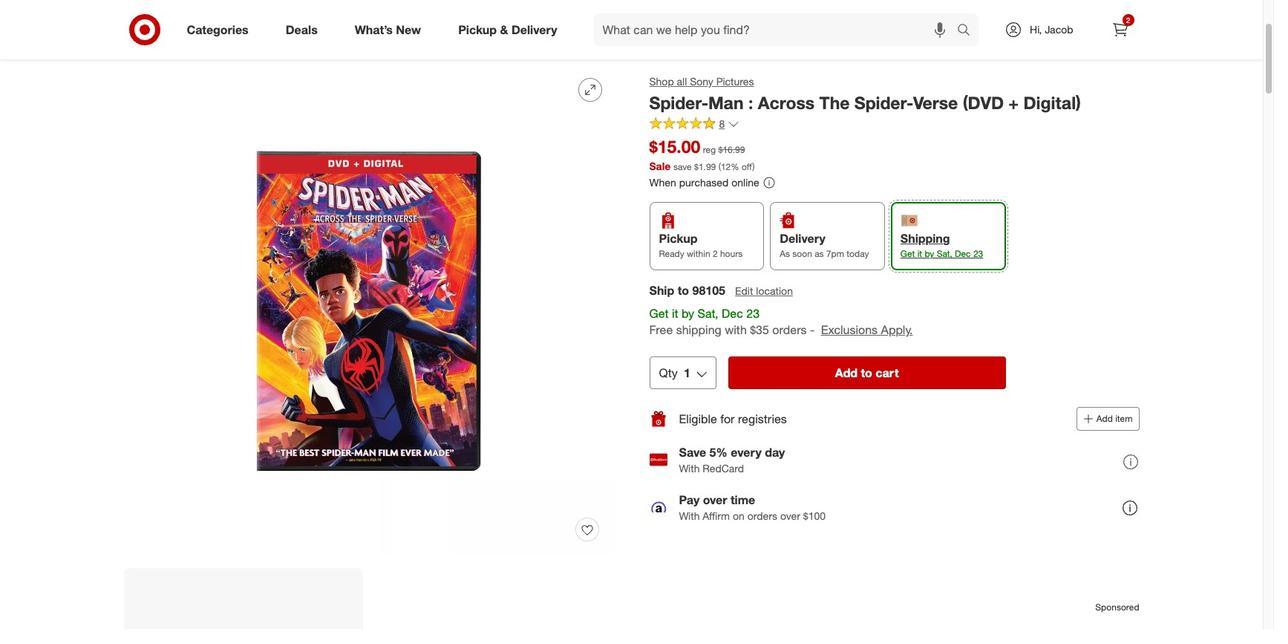 Task type: describe. For each thing, give the bounding box(es) containing it.
/
[[155, 37, 159, 50]]

pay over time with affirm on orders over $100
[[679, 492, 826, 522]]

music
[[200, 37, 228, 50]]

5%
[[710, 445, 728, 460]]

get it by sat, dec 23 free shipping with $35 orders - exclusions apply.
[[650, 306, 913, 337]]

redcard
[[703, 462, 744, 474]]

within
[[687, 248, 711, 260]]

shipping get it by sat, dec 23
[[901, 231, 984, 260]]

pickup for ready
[[659, 231, 698, 246]]

$35
[[750, 323, 769, 337]]

what's
[[355, 22, 393, 37]]

-
[[810, 323, 815, 337]]

affirm
[[703, 509, 730, 522]]

apply.
[[881, 323, 913, 337]]

books
[[240, 37, 270, 50]]

target / movies, music & books
[[124, 37, 270, 50]]

2 inside pickup ready within 2 hours
[[713, 248, 718, 260]]

with
[[725, 323, 747, 337]]

by inside shipping get it by sat, dec 23
[[925, 248, 935, 260]]

8
[[719, 117, 725, 130]]

shipping
[[676, 323, 722, 337]]

digital)
[[1024, 92, 1081, 113]]

%
[[731, 161, 740, 172]]

sat, inside shipping get it by sat, dec 23
[[937, 248, 953, 260]]

1 horizontal spatial &
[[500, 22, 508, 37]]

location
[[756, 284, 793, 297]]

sony
[[690, 75, 714, 88]]

0 vertical spatial over
[[703, 492, 728, 507]]

sat, inside get it by sat, dec 23 free shipping with $35 orders - exclusions apply.
[[698, 306, 719, 321]]

with inside save 5% every day with redcard
[[679, 462, 700, 474]]

$16.99
[[719, 144, 745, 155]]

search button
[[951, 13, 986, 49]]

with inside pay over time with affirm on orders over $100
[[679, 509, 700, 522]]

eligible for registries
[[679, 411, 787, 426]]

to for 98105
[[678, 283, 689, 298]]

purchased
[[679, 176, 729, 188]]

it inside shipping get it by sat, dec 23
[[918, 248, 923, 260]]

every
[[731, 445, 762, 460]]

image gallery element
[[124, 66, 614, 629]]

eligible
[[679, 411, 717, 426]]

sponsored
[[1096, 602, 1140, 613]]

it inside get it by sat, dec 23 free shipping with $35 orders - exclusions apply.
[[672, 306, 679, 321]]

deals
[[286, 22, 318, 37]]

search
[[951, 23, 986, 38]]

:
[[749, 92, 753, 113]]

shipping
[[901, 231, 950, 246]]

movies, music & books link
[[162, 37, 270, 50]]

1
[[684, 366, 691, 380]]

time
[[731, 492, 756, 507]]

verse
[[914, 92, 958, 113]]

+
[[1009, 92, 1019, 113]]

sale
[[650, 159, 671, 172]]

day
[[765, 445, 785, 460]]

)
[[753, 161, 755, 172]]

pickup & delivery
[[458, 22, 557, 37]]

hours
[[720, 248, 743, 260]]

$15.00 reg $16.99 sale save $ 1.99 ( 12 % off )
[[650, 136, 755, 172]]

man
[[709, 92, 744, 113]]

(dvd
[[963, 92, 1004, 113]]

movies,
[[162, 37, 197, 50]]

add item
[[1097, 413, 1133, 424]]

target link
[[124, 37, 152, 50]]

by inside get it by sat, dec 23 free shipping with $35 orders - exclusions apply.
[[682, 306, 695, 321]]

add to cart
[[835, 366, 899, 380]]

save
[[679, 445, 706, 460]]

when
[[650, 176, 677, 188]]

online
[[732, 176, 760, 188]]

delivery inside delivery as soon as 7pm today
[[780, 231, 826, 246]]

cart
[[876, 366, 899, 380]]

ready
[[659, 248, 685, 260]]

What can we help you find? suggestions appear below search field
[[594, 13, 961, 46]]

categories link
[[174, 13, 267, 46]]

2 link
[[1104, 13, 1137, 46]]

reg
[[703, 144, 716, 155]]



Task type: vqa. For each thing, say whether or not it's contained in the screenshot.
23
yes



Task type: locate. For each thing, give the bounding box(es) containing it.
hi, jacob
[[1030, 23, 1074, 36]]

pickup right new at the top left of the page
[[458, 22, 497, 37]]

0 vertical spatial by
[[925, 248, 935, 260]]

add to cart button
[[728, 357, 1006, 389]]

1 vertical spatial get
[[650, 306, 669, 321]]

item
[[1116, 413, 1133, 424]]

0 horizontal spatial over
[[703, 492, 728, 507]]

0 vertical spatial orders
[[773, 323, 807, 337]]

1 vertical spatial over
[[781, 509, 801, 522]]

save
[[674, 161, 692, 172]]

with
[[679, 462, 700, 474], [679, 509, 700, 522]]

it down shipping
[[918, 248, 923, 260]]

dec inside get it by sat, dec 23 free shipping with $35 orders - exclusions apply.
[[722, 306, 743, 321]]

1 horizontal spatial sat,
[[937, 248, 953, 260]]

0 horizontal spatial pickup
[[458, 22, 497, 37]]

(
[[719, 161, 721, 172]]

0 vertical spatial 23
[[974, 248, 984, 260]]

1 spider- from the left
[[650, 92, 709, 113]]

1.99
[[699, 161, 716, 172]]

spider- right the
[[855, 92, 914, 113]]

save 5% every day with redcard
[[679, 445, 785, 474]]

1 vertical spatial add
[[1097, 413, 1113, 424]]

0 vertical spatial add
[[835, 366, 858, 380]]

edit location
[[735, 284, 793, 297]]

1 horizontal spatial 23
[[974, 248, 984, 260]]

deals link
[[273, 13, 336, 46]]

0 vertical spatial 2
[[1127, 16, 1131, 25]]

by up shipping on the right bottom of the page
[[682, 306, 695, 321]]

with down 'pay'
[[679, 509, 700, 522]]

add left item
[[1097, 413, 1113, 424]]

delivery as soon as 7pm today
[[780, 231, 869, 260]]

all
[[677, 75, 687, 88]]

spider- down all on the right top of page
[[650, 92, 709, 113]]

pickup up "ready"
[[659, 231, 698, 246]]

qty
[[659, 366, 678, 380]]

$15.00
[[650, 136, 701, 157]]

1 vertical spatial with
[[679, 509, 700, 522]]

0 horizontal spatial add
[[835, 366, 858, 380]]

0 horizontal spatial dec
[[722, 306, 743, 321]]

free
[[650, 323, 673, 337]]

0 horizontal spatial spider-
[[650, 92, 709, 113]]

0 horizontal spatial 2
[[713, 248, 718, 260]]

7pm
[[827, 248, 844, 260]]

0 horizontal spatial to
[[678, 283, 689, 298]]

what's new link
[[342, 13, 440, 46]]

1 vertical spatial orders
[[748, 509, 778, 522]]

0 vertical spatial get
[[901, 248, 915, 260]]

to
[[678, 283, 689, 298], [861, 366, 873, 380]]

0 horizontal spatial &
[[231, 37, 237, 50]]

2 with from the top
[[679, 509, 700, 522]]

orders inside get it by sat, dec 23 free shipping with $35 orders - exclusions apply.
[[773, 323, 807, 337]]

edit location button
[[735, 283, 794, 299]]

pickup & delivery link
[[446, 13, 576, 46]]

1 vertical spatial &
[[231, 37, 237, 50]]

1 vertical spatial sat,
[[698, 306, 719, 321]]

$100
[[803, 509, 826, 522]]

1 vertical spatial pickup
[[659, 231, 698, 246]]

get up free
[[650, 306, 669, 321]]

1 vertical spatial 23
[[747, 306, 760, 321]]

spider-man : across the spider-verse (dvd + digital), 1 of 2 image
[[124, 66, 614, 556]]

add for add item
[[1097, 413, 1113, 424]]

0 horizontal spatial get
[[650, 306, 669, 321]]

sat, up shipping on the right bottom of the page
[[698, 306, 719, 321]]

98105
[[693, 283, 726, 298]]

1 vertical spatial by
[[682, 306, 695, 321]]

2 left hours
[[713, 248, 718, 260]]

with down save
[[679, 462, 700, 474]]

exclusions
[[821, 323, 878, 337]]

1 horizontal spatial spider-
[[855, 92, 914, 113]]

add for add to cart
[[835, 366, 858, 380]]

over up affirm
[[703, 492, 728, 507]]

as
[[815, 248, 824, 260]]

0 vertical spatial with
[[679, 462, 700, 474]]

today
[[847, 248, 869, 260]]

add left cart
[[835, 366, 858, 380]]

1 horizontal spatial pickup
[[659, 231, 698, 246]]

1 horizontal spatial it
[[918, 248, 923, 260]]

to inside add to cart button
[[861, 366, 873, 380]]

orders inside pay over time with affirm on orders over $100
[[748, 509, 778, 522]]

1 vertical spatial to
[[861, 366, 873, 380]]

delivery
[[512, 22, 557, 37], [780, 231, 826, 246]]

dec inside shipping get it by sat, dec 23
[[955, 248, 971, 260]]

get inside shipping get it by sat, dec 23
[[901, 248, 915, 260]]

get inside get it by sat, dec 23 free shipping with $35 orders - exclusions apply.
[[650, 306, 669, 321]]

to for cart
[[861, 366, 873, 380]]

get down shipping
[[901, 248, 915, 260]]

0 vertical spatial to
[[678, 283, 689, 298]]

hi,
[[1030, 23, 1042, 36]]

jacob
[[1045, 23, 1074, 36]]

sat,
[[937, 248, 953, 260], [698, 306, 719, 321]]

soon
[[793, 248, 812, 260]]

pay
[[679, 492, 700, 507]]

new
[[396, 22, 421, 37]]

1 horizontal spatial over
[[781, 509, 801, 522]]

23
[[974, 248, 984, 260], [747, 306, 760, 321]]

pictures
[[717, 75, 754, 88]]

12
[[721, 161, 731, 172]]

the
[[820, 92, 850, 113]]

by down shipping
[[925, 248, 935, 260]]

0 horizontal spatial by
[[682, 306, 695, 321]]

across
[[758, 92, 815, 113]]

orders left -
[[773, 323, 807, 337]]

orders
[[773, 323, 807, 337], [748, 509, 778, 522]]

0 vertical spatial sat,
[[937, 248, 953, 260]]

sat, down shipping
[[937, 248, 953, 260]]

off
[[742, 161, 753, 172]]

to left cart
[[861, 366, 873, 380]]

pickup
[[458, 22, 497, 37], [659, 231, 698, 246]]

1 with from the top
[[679, 462, 700, 474]]

0 vertical spatial &
[[500, 22, 508, 37]]

get
[[901, 248, 915, 260], [650, 306, 669, 321]]

pickup ready within 2 hours
[[659, 231, 743, 260]]

shop all sony pictures spider-man : across the spider-verse (dvd + digital)
[[650, 75, 1081, 113]]

1 vertical spatial it
[[672, 306, 679, 321]]

0 vertical spatial it
[[918, 248, 923, 260]]

1 vertical spatial delivery
[[780, 231, 826, 246]]

to right ship
[[678, 283, 689, 298]]

it up free
[[672, 306, 679, 321]]

registries
[[738, 411, 787, 426]]

categories
[[187, 22, 249, 37]]

1 vertical spatial 2
[[713, 248, 718, 260]]

0 vertical spatial dec
[[955, 248, 971, 260]]

23 inside shipping get it by sat, dec 23
[[974, 248, 984, 260]]

edit
[[735, 284, 753, 297]]

exclusions apply. button
[[821, 322, 913, 339]]

what's new
[[355, 22, 421, 37]]

when purchased online
[[650, 176, 760, 188]]

1 horizontal spatial by
[[925, 248, 935, 260]]

pickup inside pickup ready within 2 hours
[[659, 231, 698, 246]]

0 horizontal spatial it
[[672, 306, 679, 321]]

add
[[835, 366, 858, 380], [1097, 413, 1113, 424]]

0 vertical spatial delivery
[[512, 22, 557, 37]]

0 horizontal spatial 23
[[747, 306, 760, 321]]

0 vertical spatial pickup
[[458, 22, 497, 37]]

8 link
[[650, 116, 740, 133]]

23 inside get it by sat, dec 23 free shipping with $35 orders - exclusions apply.
[[747, 306, 760, 321]]

over left the $100
[[781, 509, 801, 522]]

2 spider- from the left
[[855, 92, 914, 113]]

on
[[733, 509, 745, 522]]

shop
[[650, 75, 674, 88]]

pickup for &
[[458, 22, 497, 37]]

qty 1
[[659, 366, 691, 380]]

1 horizontal spatial to
[[861, 366, 873, 380]]

$
[[694, 161, 699, 172]]

over
[[703, 492, 728, 507], [781, 509, 801, 522]]

for
[[721, 411, 735, 426]]

1 horizontal spatial get
[[901, 248, 915, 260]]

0 horizontal spatial sat,
[[698, 306, 719, 321]]

ship
[[650, 283, 675, 298]]

2
[[1127, 16, 1131, 25], [713, 248, 718, 260]]

orders right on
[[748, 509, 778, 522]]

target
[[124, 37, 152, 50]]

2 right jacob on the top right of the page
[[1127, 16, 1131, 25]]

spider-
[[650, 92, 709, 113], [855, 92, 914, 113]]

1 horizontal spatial 2
[[1127, 16, 1131, 25]]

1 horizontal spatial delivery
[[780, 231, 826, 246]]

1 horizontal spatial add
[[1097, 413, 1113, 424]]

add item button
[[1077, 407, 1140, 431]]

1 vertical spatial dec
[[722, 306, 743, 321]]

1 horizontal spatial dec
[[955, 248, 971, 260]]

it
[[918, 248, 923, 260], [672, 306, 679, 321]]

as
[[780, 248, 790, 260]]

0 horizontal spatial delivery
[[512, 22, 557, 37]]



